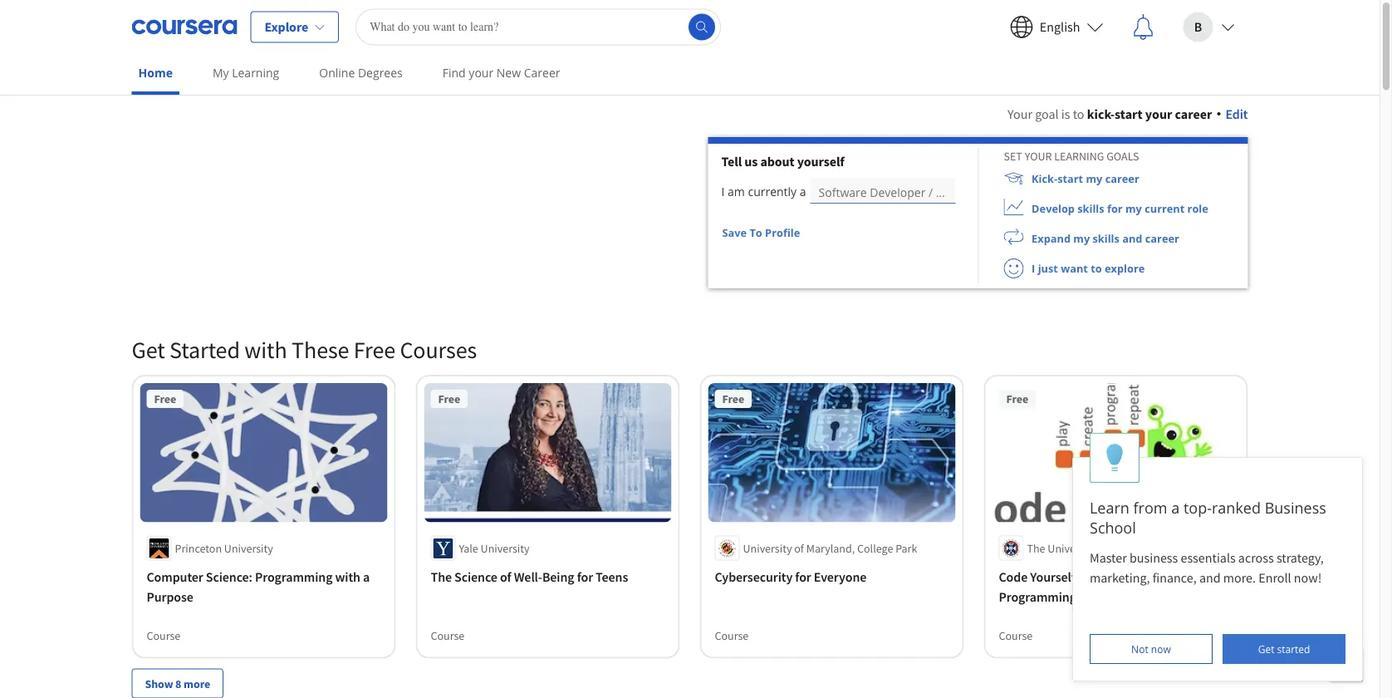 Task type: vqa. For each thing, say whether or not it's contained in the screenshot.
us
yes



Task type: describe. For each thing, give the bounding box(es) containing it.
about
[[761, 153, 795, 170]]

princeton
[[175, 541, 222, 556]]

get for get started
[[1259, 642, 1275, 656]]

college
[[858, 541, 894, 556]]

save to profile button
[[722, 218, 801, 248]]

cybersecurity
[[715, 569, 793, 586]]

university for computer
[[224, 541, 273, 556]]

find
[[443, 65, 466, 81]]

current
[[1145, 201, 1185, 216]]

1 vertical spatial skills
[[1093, 231, 1120, 246]]

b button
[[1170, 0, 1249, 54]]

strategy,
[[1277, 549, 1324, 566]]

0 horizontal spatial with
[[245, 335, 287, 364]]

find your new career link
[[436, 54, 567, 91]]

more
[[184, 676, 210, 691]]

home link
[[132, 54, 179, 95]]

new
[[497, 65, 521, 81]]

free for computer science: programming with a purpose
[[154, 391, 176, 406]]

edinburgh
[[1111, 541, 1162, 556]]

1 vertical spatial my
[[1126, 201, 1142, 216]]

park
[[896, 541, 918, 556]]

edit
[[1226, 106, 1249, 122]]

expand
[[1032, 231, 1071, 246]]

get for get started with these free courses
[[132, 335, 165, 364]]

1 horizontal spatial a
[[800, 184, 807, 199]]

these
[[292, 335, 349, 364]]

the for the university of edinburgh
[[1027, 541, 1046, 556]]

lightbulb tip image
[[1106, 443, 1124, 472]]

goals
[[1107, 149, 1140, 164]]

of for the science of well-being for teens
[[500, 569, 512, 586]]

started
[[1278, 642, 1311, 656]]

yourself
[[797, 153, 845, 170]]

get started with these free courses
[[132, 335, 477, 364]]

princeton university
[[175, 541, 273, 556]]

show 8 more
[[145, 676, 210, 691]]

developer
[[870, 184, 926, 200]]

my
[[213, 65, 229, 81]]

save to profile
[[723, 225, 800, 240]]

for inside button
[[1108, 201, 1123, 216]]

with inside the computer science: programming with a purpose
[[335, 569, 361, 586]]

course for code yourself! an introduction to programming
[[999, 628, 1033, 643]]

to for want
[[1091, 261, 1102, 275]]

university of maryland, college park
[[743, 541, 918, 556]]

maryland,
[[807, 541, 855, 556]]

role
[[1188, 201, 1209, 216]]

i just want to explore
[[1032, 261, 1145, 275]]

find your new career
[[443, 65, 560, 81]]

career inside button
[[1146, 231, 1180, 246]]

tell us about yourself
[[722, 153, 845, 170]]

free for code yourself! an introduction to programming
[[1007, 391, 1029, 406]]

well-
[[514, 569, 543, 586]]

marketing,
[[1090, 569, 1150, 586]]

repeat image
[[1004, 229, 1024, 248]]

2 vertical spatial my
[[1074, 231, 1090, 246]]

science
[[455, 569, 498, 586]]

3 university from the left
[[743, 541, 792, 556]]

show 8 more button
[[132, 669, 224, 698]]

master business essentials across strategy, marketing, finance, and more. enroll now!
[[1090, 549, 1327, 586]]

your
[[1008, 106, 1033, 122]]

kick-start my career button
[[979, 164, 1140, 194]]

expand my skills and career button
[[979, 224, 1180, 253]]

i just want to explore button
[[979, 253, 1145, 283]]

code yourself! an introduction to programming
[[999, 569, 1185, 605]]

alice element
[[1073, 433, 1364, 681]]

master
[[1090, 549, 1127, 566]]

to inside code yourself! an introduction to programming
[[1174, 569, 1185, 586]]

explore button
[[251, 11, 339, 43]]

expand my skills and career
[[1032, 231, 1180, 246]]

0 horizontal spatial for
[[577, 569, 593, 586]]

not now button
[[1090, 634, 1213, 664]]

line chart image
[[1004, 199, 1024, 219]]

not now
[[1132, 642, 1171, 656]]

i for i just want to explore
[[1032, 261, 1036, 275]]

teens
[[596, 569, 628, 586]]

essentials
[[1181, 549, 1236, 566]]

set your learning goals
[[1004, 149, 1140, 164]]

career
[[524, 65, 560, 81]]

yourself!
[[1031, 569, 1080, 586]]

of for the university of edinburgh
[[1099, 541, 1109, 556]]

and inside 'expand my skills and career' button
[[1123, 231, 1143, 246]]

goal
[[1036, 106, 1059, 122]]

started
[[170, 335, 240, 364]]

engineer
[[936, 184, 984, 200]]

university for code
[[1048, 541, 1097, 556]]

my inside button
[[1086, 171, 1103, 186]]

learn from a top-ranked business school
[[1090, 497, 1327, 538]]

yale university
[[459, 541, 530, 556]]

tell
[[722, 153, 742, 170]]

the science of well-being for teens link
[[431, 567, 665, 587]]

business
[[1265, 497, 1327, 518]]

school
[[1090, 517, 1137, 538]]

introduction
[[1100, 569, 1171, 586]]

1 vertical spatial your
[[1146, 106, 1173, 122]]

online degrees
[[319, 65, 403, 81]]

english
[[1040, 19, 1081, 35]]

get started link
[[1223, 634, 1346, 664]]

What do you want to learn? text field
[[356, 9, 721, 45]]

b
[[1195, 19, 1203, 35]]

course for computer science: programming with a purpose
[[147, 628, 181, 643]]



Task type: locate. For each thing, give the bounding box(es) containing it.
career left edit dropdown button
[[1175, 106, 1213, 122]]

0 horizontal spatial the
[[431, 569, 452, 586]]

kick-
[[1032, 171, 1058, 186]]

1 vertical spatial start
[[1058, 171, 1084, 186]]

everyone
[[814, 569, 867, 586]]

0 vertical spatial career
[[1175, 106, 1213, 122]]

develop skills for my current role
[[1032, 201, 1209, 216]]

1 university from the left
[[224, 541, 273, 556]]

0 vertical spatial i
[[722, 184, 725, 199]]

university for the
[[481, 541, 530, 556]]

1 horizontal spatial your
[[1025, 149, 1052, 164]]

online
[[319, 65, 355, 81]]

my right expand
[[1074, 231, 1090, 246]]

course for cybersecurity for everyone
[[715, 628, 749, 643]]

1 vertical spatial to
[[1091, 261, 1102, 275]]

and inside 'master business essentials across strategy, marketing, finance, and more. enroll now!'
[[1200, 569, 1221, 586]]

for left "everyone"
[[796, 569, 812, 586]]

0 vertical spatial skills
[[1078, 201, 1105, 216]]

the science of well-being for teens
[[431, 569, 628, 586]]

programming
[[255, 569, 333, 586], [999, 589, 1077, 605]]

my learning link
[[206, 54, 286, 91]]

8
[[175, 676, 181, 691]]

business
[[1130, 549, 1179, 566]]

1 vertical spatial and
[[1200, 569, 1221, 586]]

2 horizontal spatial of
[[1099, 541, 1109, 556]]

skills down 'develop skills for my current role' button
[[1093, 231, 1120, 246]]

to down business
[[1174, 569, 1185, 586]]

now!
[[1295, 569, 1322, 586]]

get inside alice element
[[1259, 642, 1275, 656]]

0 vertical spatial a
[[800, 184, 807, 199]]

across
[[1239, 549, 1274, 566]]

programming down yourself!
[[999, 589, 1077, 605]]

my learning
[[213, 65, 279, 81]]

free for the science of well-being for teens
[[438, 391, 460, 406]]

1 vertical spatial the
[[431, 569, 452, 586]]

start up goals
[[1115, 106, 1143, 122]]

am
[[728, 184, 745, 199]]

code yourself! an introduction to programming link
[[999, 567, 1234, 607]]

the left science
[[431, 569, 452, 586]]

of inside the science of well-being for teens link
[[500, 569, 512, 586]]

software developer / engineer
[[819, 184, 984, 200]]

of
[[795, 541, 804, 556], [1099, 541, 1109, 556], [500, 569, 512, 586]]

1 horizontal spatial with
[[335, 569, 361, 586]]

computer science: programming with a purpose
[[147, 569, 370, 605]]

2 vertical spatial your
[[1025, 149, 1052, 164]]

2 horizontal spatial a
[[1172, 497, 1180, 518]]

of left well- at the left bottom of the page
[[500, 569, 512, 586]]

1 vertical spatial get
[[1259, 642, 1275, 656]]

a
[[800, 184, 807, 199], [1172, 497, 1180, 518], [363, 569, 370, 586]]

computer
[[147, 569, 203, 586]]

2 horizontal spatial to
[[1174, 569, 1185, 586]]

currently
[[748, 184, 797, 199]]

my left the current
[[1126, 201, 1142, 216]]

2 course from the left
[[431, 628, 465, 643]]

to right is
[[1073, 106, 1085, 122]]

smile image
[[1004, 258, 1024, 278]]

career down goals
[[1106, 171, 1140, 186]]

develop
[[1032, 201, 1075, 216]]

to right want
[[1091, 261, 1102, 275]]

0 vertical spatial your
[[469, 65, 494, 81]]

2 horizontal spatial your
[[1146, 106, 1173, 122]]

your right find
[[469, 65, 494, 81]]

start down set your learning goals on the right of the page
[[1058, 171, 1084, 186]]

purpose
[[147, 589, 193, 605]]

more.
[[1224, 569, 1256, 586]]

0 horizontal spatial to
[[1073, 106, 1085, 122]]

2 horizontal spatial for
[[1108, 201, 1123, 216]]

my down learning on the top
[[1086, 171, 1103, 186]]

1 vertical spatial i
[[1032, 261, 1036, 275]]

of up cybersecurity for everyone
[[795, 541, 804, 556]]

1 vertical spatial a
[[1172, 497, 1180, 518]]

skills down the kick-start my career on the top right of page
[[1078, 201, 1105, 216]]

and up explore
[[1123, 231, 1143, 246]]

university up yourself!
[[1048, 541, 1097, 556]]

i am currently a
[[722, 184, 807, 199]]

kick-start my career
[[1032, 171, 1140, 186]]

1 horizontal spatial of
[[795, 541, 804, 556]]

programming inside code yourself! an introduction to programming
[[999, 589, 1077, 605]]

my
[[1086, 171, 1103, 186], [1126, 201, 1142, 216], [1074, 231, 1090, 246]]

i for i am currently a
[[722, 184, 725, 199]]

code
[[999, 569, 1028, 586]]

an
[[1083, 569, 1097, 586]]

1 vertical spatial career
[[1106, 171, 1140, 186]]

career
[[1175, 106, 1213, 122], [1106, 171, 1140, 186], [1146, 231, 1180, 246]]

enroll
[[1259, 569, 1292, 586]]

for up expand my skills and career on the top right
[[1108, 201, 1123, 216]]

university up cybersecurity
[[743, 541, 792, 556]]

course down cybersecurity
[[715, 628, 749, 643]]

just
[[1038, 261, 1059, 275]]

to for is
[[1073, 106, 1085, 122]]

programming inside the computer science: programming with a purpose
[[255, 569, 333, 586]]

home
[[138, 65, 173, 81]]

yale
[[459, 541, 478, 556]]

course down science
[[431, 628, 465, 643]]

i left just
[[1032, 261, 1036, 275]]

learning
[[1055, 149, 1105, 164]]

get
[[132, 335, 165, 364], [1259, 642, 1275, 656]]

show
[[145, 676, 173, 691]]

course down code
[[999, 628, 1033, 643]]

for right being
[[577, 569, 593, 586]]

degrees
[[358, 65, 403, 81]]

0 horizontal spatial of
[[500, 569, 512, 586]]

finance,
[[1153, 569, 1197, 586]]

2 vertical spatial career
[[1146, 231, 1180, 246]]

career down the current
[[1146, 231, 1180, 246]]

university right yale
[[481, 541, 530, 556]]

your goal is to kick-start your career
[[1008, 106, 1213, 122]]

online degrees link
[[313, 54, 409, 91]]

of down school
[[1099, 541, 1109, 556]]

your right 'kick-' on the right
[[1146, 106, 1173, 122]]

i inside i just want to explore button
[[1032, 261, 1036, 275]]

the for the science of well-being for teens
[[431, 569, 452, 586]]

1 vertical spatial programming
[[999, 589, 1077, 605]]

0 horizontal spatial a
[[363, 569, 370, 586]]

career inside button
[[1106, 171, 1140, 186]]

to inside button
[[1091, 261, 1102, 275]]

get started with these free courses main content
[[0, 84, 1380, 698]]

0 horizontal spatial your
[[469, 65, 494, 81]]

2 vertical spatial a
[[363, 569, 370, 586]]

1 horizontal spatial i
[[1032, 261, 1036, 275]]

3 course from the left
[[715, 628, 749, 643]]

0 horizontal spatial and
[[1123, 231, 1143, 246]]

1 horizontal spatial to
[[1091, 261, 1102, 275]]

software
[[819, 184, 867, 200]]

None search field
[[356, 9, 721, 45]]

1 horizontal spatial the
[[1027, 541, 1046, 556]]

get started with these free courses collection element
[[122, 308, 1259, 698]]

the
[[1027, 541, 1046, 556], [431, 569, 452, 586]]

science:
[[206, 569, 253, 586]]

computer science: programming with a purpose link
[[147, 567, 381, 607]]

your for find your new career
[[469, 65, 494, 81]]

0 horizontal spatial programming
[[255, 569, 333, 586]]

help center image
[[1337, 655, 1357, 675]]

0 vertical spatial get
[[132, 335, 165, 364]]

1 horizontal spatial programming
[[999, 589, 1077, 605]]

0 vertical spatial my
[[1086, 171, 1103, 186]]

explore
[[1105, 261, 1145, 275]]

a inside the computer science: programming with a purpose
[[363, 569, 370, 586]]

0 vertical spatial and
[[1123, 231, 1143, 246]]

0 vertical spatial start
[[1115, 106, 1143, 122]]

programming right science: in the left of the page
[[255, 569, 333, 586]]

free
[[354, 335, 396, 364], [154, 391, 176, 406], [438, 391, 460, 406], [723, 391, 745, 406], [1007, 391, 1029, 406]]

course for the science of well-being for teens
[[431, 628, 465, 643]]

/
[[929, 184, 933, 200]]

english button
[[997, 0, 1117, 54]]

graduation cap image
[[1004, 169, 1024, 189]]

1 course from the left
[[147, 628, 181, 643]]

0 vertical spatial to
[[1073, 106, 1085, 122]]

coursera image
[[132, 14, 237, 40]]

free for cybersecurity for everyone
[[723, 391, 745, 406]]

your for set your learning goals
[[1025, 149, 1052, 164]]

0 horizontal spatial start
[[1058, 171, 1084, 186]]

a inside learn from a top-ranked business school
[[1172, 497, 1180, 518]]

save
[[723, 225, 747, 240]]

0 vertical spatial with
[[245, 335, 287, 364]]

cybersecurity for everyone link
[[715, 567, 949, 587]]

4 course from the left
[[999, 628, 1033, 643]]

courses
[[400, 335, 477, 364]]

and down essentials
[[1200, 569, 1221, 586]]

0 vertical spatial the
[[1027, 541, 1046, 556]]

and
[[1123, 231, 1143, 246], [1200, 569, 1221, 586]]

university up science: in the left of the page
[[224, 541, 273, 556]]

start inside button
[[1058, 171, 1084, 186]]

1 horizontal spatial and
[[1200, 569, 1221, 586]]

1 horizontal spatial start
[[1115, 106, 1143, 122]]

edit button
[[1218, 104, 1249, 124]]

1 vertical spatial with
[[335, 569, 361, 586]]

0 horizontal spatial i
[[722, 184, 725, 199]]

1 horizontal spatial get
[[1259, 642, 1275, 656]]

i left am
[[722, 184, 725, 199]]

4 university from the left
[[1048, 541, 1097, 556]]

top-
[[1184, 497, 1212, 518]]

0 horizontal spatial get
[[132, 335, 165, 364]]

to
[[750, 225, 763, 240]]

0 vertical spatial programming
[[255, 569, 333, 586]]

kick-
[[1088, 106, 1115, 122]]

not
[[1132, 642, 1149, 656]]

your up kick-
[[1025, 149, 1052, 164]]

us
[[745, 153, 758, 170]]

2 university from the left
[[481, 541, 530, 556]]

the up yourself!
[[1027, 541, 1046, 556]]

from
[[1134, 497, 1168, 518]]

start
[[1115, 106, 1143, 122], [1058, 171, 1084, 186]]

your
[[469, 65, 494, 81], [1146, 106, 1173, 122], [1025, 149, 1052, 164]]

2 vertical spatial to
[[1174, 569, 1185, 586]]

course down purpose
[[147, 628, 181, 643]]

i
[[722, 184, 725, 199], [1032, 261, 1036, 275]]

1 horizontal spatial for
[[796, 569, 812, 586]]

get inside main content
[[132, 335, 165, 364]]

ranked
[[1212, 497, 1261, 518]]

learn
[[1090, 497, 1130, 518]]



